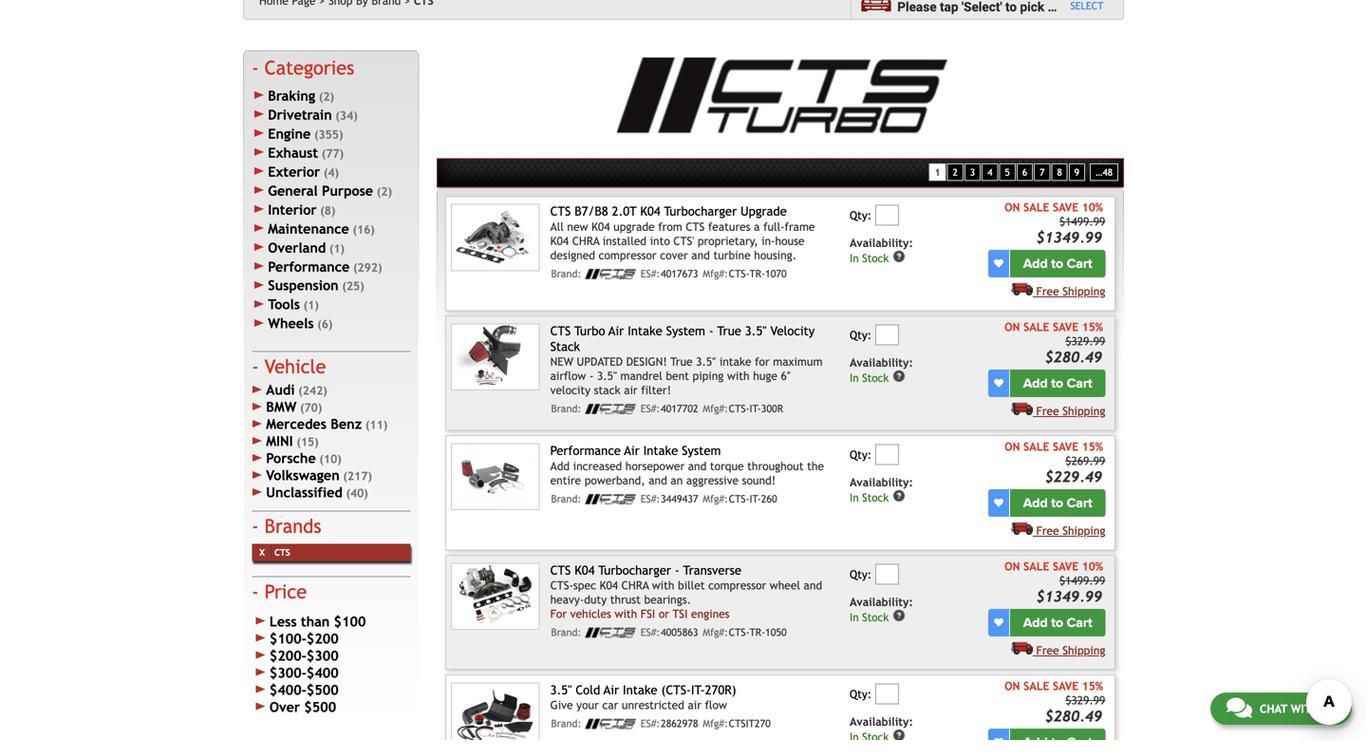 Task type: describe. For each thing, give the bounding box(es) containing it.
add for performance air intake system
[[1024, 495, 1048, 511]]

in for performance air intake system
[[850, 491, 859, 504]]

to for cts k04 turbocharger - transverse
[[1052, 615, 1064, 631]]

2 on sale save 15% $329.99 $280.49 from the top
[[1005, 679, 1106, 725]]

2
[[953, 167, 958, 178]]

turbine
[[714, 248, 751, 262]]

or
[[659, 607, 670, 621]]

wheels
[[268, 316, 314, 331]]

(34)
[[336, 109, 358, 122]]

mercedes
[[266, 416, 327, 432]]

10% for cts b7/b8 2.0t k04 turbocharger upgrade
[[1083, 200, 1104, 214]]

shipping for performance air intake system
[[1063, 524, 1106, 537]]

add to wish list image for $1349.99
[[995, 259, 1004, 269]]

and up aggressive
[[688, 459, 707, 472]]

save for cts turbo air intake system - true 3.5" velocity stack
[[1053, 320, 1079, 333]]

availability: for cts k04 turbocharger - transverse
[[850, 595, 914, 608]]

cts - corporate logo image for k04
[[585, 628, 636, 638]]

turbocharger inside cts k04 turbocharger - transverse cts-spec k04 chra with billet compressor wheel and heavy-duty thrust bearings. for vehicles with fsi or tsi engines
[[599, 563, 672, 577]]

k04 down all
[[551, 234, 569, 247]]

save for cts b7/b8 2.0t k04 turbocharger upgrade
[[1053, 200, 1079, 214]]

3 link
[[965, 163, 981, 181]]

overland
[[268, 240, 326, 255]]

mfg#: for cts turbo air intake system - true 3.5" velocity stack
[[703, 403, 729, 415]]

brand: for performance air intake system
[[551, 493, 582, 505]]

chra inside cts k04 turbocharger - transverse cts-spec k04 chra with billet compressor wheel and heavy-duty thrust bearings. for vehicles with fsi or tsi engines
[[622, 579, 649, 592]]

with down thrust
[[615, 607, 638, 621]]

air for cold
[[604, 682, 619, 697]]

new
[[551, 355, 574, 368]]

$200
[[307, 631, 339, 647]]

add inside performance air intake system add increased horsepower and torque throughout the entire powerband, and an aggressive sound!
[[551, 459, 570, 472]]

$200-$300 link
[[252, 648, 411, 665]]

fsi
[[641, 607, 656, 621]]

cart for performance air intake system
[[1067, 495, 1093, 511]]

add to cart for cts b7/b8 2.0t k04 turbocharger upgrade
[[1024, 256, 1093, 272]]

15% for $229.49
[[1083, 440, 1104, 453]]

all
[[551, 220, 564, 233]]

installed
[[603, 234, 647, 247]]

chat
[[1260, 702, 1288, 715]]

8 link
[[1052, 163, 1068, 181]]

1 $329.99 from the top
[[1066, 334, 1106, 348]]

es#4017673 - cts-tr-1070 -  cts b7/b8 2.0t k04 turbocharger upgrade  - all new k04 upgrade from cts features a full-frame k04 chra installed into cts' proprietary, in-house designed compressor cover and turbine housing. - cts - audi image
[[451, 204, 540, 271]]

duty
[[584, 593, 607, 606]]

…48
[[1096, 167, 1113, 178]]

tr- for transverse
[[750, 627, 766, 639]]

x cts
[[260, 547, 290, 558]]

system inside performance air intake system add increased horsepower and torque throughout the entire powerband, and an aggressive sound!
[[682, 443, 721, 458]]

wheel
[[770, 579, 801, 592]]

$1349.99 for cts b7/b8 2.0t k04 turbocharger upgrade
[[1037, 229, 1103, 246]]

cts - corporate logo image for turbo
[[585, 404, 636, 414]]

2.0t
[[612, 204, 637, 219]]

cart for cts k04 turbocharger - transverse
[[1067, 615, 1093, 631]]

turbocharger inside the cts b7/b8 2.0t k04 turbocharger upgrade all new k04 upgrade from cts features a full-frame k04 chra installed into cts' proprietary, in-house designed compressor cover and turbine housing.
[[664, 204, 737, 219]]

and inside the cts b7/b8 2.0t k04 turbocharger upgrade all new k04 upgrade from cts features a full-frame k04 chra installed into cts' proprietary, in-house designed compressor cover and turbine housing.
[[692, 248, 710, 262]]

5 sale from the top
[[1024, 679, 1050, 692]]

9
[[1075, 167, 1080, 178]]

to for cts b7/b8 2.0t k04 turbocharger upgrade
[[1052, 256, 1064, 272]]

brands
[[265, 515, 321, 537]]

1070
[[766, 268, 787, 280]]

mfg#: for performance air intake system
[[703, 493, 729, 505]]

es#2862978 - ctsit270 - 3.5" cold air intake (cts-it-270r) - give your car unrestricted air flow - cts - audi volkswagen image
[[451, 682, 540, 740]]

es#: for system
[[641, 403, 661, 415]]

es#: 4017673 mfg#: cts-tr-1070
[[641, 268, 787, 280]]

0 horizontal spatial true
[[671, 355, 693, 368]]

(10)
[[320, 452, 342, 466]]

add to wish list image for $280.49
[[995, 379, 1004, 388]]

(8)
[[320, 204, 336, 217]]

1 horizontal spatial true
[[718, 323, 742, 338]]

aggressive
[[687, 473, 739, 487]]

cts k04 turbocharger - transverse link
[[551, 563, 742, 577]]

sale for cts turbo air intake system - true 3.5" velocity stack
[[1024, 320, 1050, 333]]

availability: in stock for performance air intake system
[[850, 475, 914, 504]]

performance inside performance air intake system add increased horsepower and torque throughout the entire powerband, and an aggressive sound!
[[551, 443, 621, 458]]

$400-$500 link
[[252, 682, 411, 699]]

bent
[[666, 369, 690, 383]]

$200-
[[270, 648, 307, 664]]

availability: for cts turbo air intake system - true 3.5" velocity stack
[[850, 356, 914, 369]]

proprietary,
[[698, 234, 759, 247]]

updated
[[577, 355, 623, 368]]

es#: for turbocharger
[[641, 268, 661, 280]]

braking
[[268, 88, 316, 103]]

to for performance air intake system
[[1052, 495, 1064, 511]]

(77)
[[322, 147, 344, 160]]

add to cart button for cts turbo air intake system - true 3.5" velocity stack
[[1011, 370, 1106, 397]]

performance inside categories braking (2) drivetrain (34) engine (355) exhaust (77) exterior (4) general purpose (2) interior (8) maintenance (16) overland (1) performance (292) suspension (25) tools (1) wheels (6)
[[268, 259, 350, 274]]

5 availability: from the top
[[850, 715, 914, 728]]

x
[[260, 547, 265, 558]]

porsche
[[266, 450, 316, 466]]

free for performance air intake system
[[1037, 524, 1060, 537]]

add to cart for cts turbo air intake system - true 3.5" velocity stack
[[1024, 375, 1093, 391]]

bearings.
[[645, 593, 692, 606]]

(25)
[[342, 280, 364, 293]]

0 vertical spatial 3.5"
[[746, 323, 767, 338]]

es#: for add
[[641, 493, 661, 505]]

cts- for cts turbo air intake system - true 3.5" velocity stack
[[729, 403, 750, 415]]

0 vertical spatial $500
[[307, 682, 339, 698]]

(292)
[[353, 261, 382, 274]]

$229.49
[[1046, 468, 1103, 485]]

260
[[762, 493, 778, 505]]

mfg#: for cts k04 turbocharger - transverse
[[703, 627, 729, 639]]

less than $100 $100-$200 $200-$300 $300-$400 $400-$500 over $500
[[270, 614, 366, 715]]

(16)
[[353, 223, 375, 236]]

(217)
[[343, 469, 372, 483]]

$300-
[[270, 665, 307, 681]]

question sign image for $1349.99
[[893, 609, 906, 622]]

cts- inside cts k04 turbocharger - transverse cts-spec k04 chra with billet compressor wheel and heavy-duty thrust bearings. for vehicles with fsi or tsi engines
[[551, 579, 574, 592]]

full-
[[764, 220, 785, 233]]

cts - corporate logo image for b7/b8
[[585, 269, 636, 279]]

add for cts turbo air intake system - true 3.5" velocity stack
[[1024, 375, 1048, 391]]

add for cts b7/b8 2.0t k04 turbocharger upgrade
[[1024, 256, 1048, 272]]

free shipping image for performance air intake system
[[1012, 522, 1033, 535]]

volkswagen
[[266, 468, 340, 483]]

less
[[270, 614, 297, 630]]

maximum
[[773, 355, 823, 368]]

a
[[754, 220, 760, 233]]

piping
[[693, 369, 724, 383]]

tr- for turbocharger
[[750, 268, 766, 280]]

vehicle
[[265, 355, 326, 378]]

(4)
[[324, 166, 339, 179]]

over
[[270, 699, 300, 715]]

free for cts k04 turbocharger - transverse
[[1037, 644, 1060, 657]]

shipping for cts k04 turbocharger - transverse
[[1063, 644, 1106, 657]]

stock for performance air intake system
[[863, 491, 889, 504]]

new
[[567, 220, 588, 233]]

(15)
[[297, 435, 319, 449]]

upgrade
[[614, 220, 655, 233]]

compressor inside the cts b7/b8 2.0t k04 turbocharger upgrade all new k04 upgrade from cts features a full-frame k04 chra installed into cts' proprietary, in-house designed compressor cover and turbine housing.
[[599, 248, 657, 262]]

3.5″
[[696, 355, 716, 368]]

add for cts k04 turbocharger - transverse
[[1024, 615, 1048, 631]]

interior
[[268, 202, 317, 217]]

3 question sign image from the top
[[893, 728, 906, 740]]

1 horizontal spatial (1)
[[330, 242, 345, 255]]

cts k04 turbocharger - transverse cts-spec k04 chra with billet compressor wheel and heavy-duty thrust bearings. for vehicles with fsi or tsi engines
[[551, 563, 823, 621]]

air inside the 3.5" cold air intake (cts-it-270r) give your car unrestricted air flow
[[688, 698, 702, 712]]

2 link
[[948, 163, 964, 181]]

$1349.99 for cts k04 turbocharger - transverse
[[1037, 588, 1103, 605]]

qty: for performance air intake system
[[850, 448, 872, 461]]

tools
[[268, 297, 300, 312]]

add to cart button for cts k04 turbocharger - transverse
[[1011, 609, 1106, 636]]

with up bearings.
[[652, 579, 675, 592]]

cts - corporate logo image for cold
[[585, 719, 636, 729]]

$1499.99 for cts k04 turbocharger - transverse
[[1060, 574, 1106, 587]]

than
[[301, 614, 330, 630]]

billet
[[678, 579, 705, 592]]

es#: 4005863 mfg#: cts-tr-1050
[[641, 627, 787, 639]]

free shipping image
[[1012, 402, 1033, 415]]

cts turbo air intake system - true 3.5" velocity stack new updated design! true 3.5″ intake for maximum airflow - 3.5" mandrel bent piping with huge 6″ velocity stack air filter!
[[551, 323, 823, 397]]

maintenance
[[268, 221, 349, 236]]

15% for $280.49
[[1083, 320, 1104, 333]]

it- for $280.49
[[750, 403, 762, 415]]

1
[[935, 167, 941, 178]]

filter!
[[641, 383, 672, 397]]

1 vertical spatial $500
[[304, 699, 336, 715]]

question sign image for $1349.99
[[893, 250, 906, 263]]

free shipping image for cts b7/b8 2.0t k04 turbocharger upgrade
[[1012, 282, 1033, 296]]

question sign image for $229.49
[[893, 489, 906, 503]]

1 on sale save 15% $329.99 $280.49 from the top
[[1005, 320, 1106, 366]]

availability: in stock for cts k04 turbocharger - transverse
[[850, 595, 914, 624]]

stock for cts k04 turbocharger - transverse
[[863, 611, 889, 624]]

3.5" cold air intake (cts-it-270r) give your car unrestricted air flow
[[551, 682, 737, 712]]

flow
[[705, 698, 727, 712]]

transverse
[[684, 563, 742, 577]]

in for cts k04 turbocharger - transverse
[[850, 611, 859, 624]]

k04 up upgrade
[[641, 204, 661, 219]]

$1499.99 for cts b7/b8 2.0t k04 turbocharger upgrade
[[1060, 215, 1106, 228]]

availability: for cts b7/b8 2.0t k04 turbocharger upgrade
[[850, 236, 914, 249]]

free for cts b7/b8 2.0t k04 turbocharger upgrade
[[1037, 285, 1060, 298]]

0 vertical spatial (2)
[[319, 90, 334, 103]]

air inside performance air intake system add increased horsepower and torque throughout the entire powerband, and an aggressive sound!
[[625, 443, 640, 458]]

1 $280.49 from the top
[[1046, 349, 1103, 366]]

exhaust
[[268, 145, 318, 160]]

cts up the "cts'"
[[686, 220, 705, 233]]

4005863
[[661, 627, 699, 639]]

free for cts turbo air intake system - true 3.5" velocity stack
[[1037, 404, 1060, 418]]

on for performance air intake system
[[1005, 440, 1021, 453]]

for
[[551, 607, 567, 621]]



Task type: locate. For each thing, give the bounding box(es) containing it.
availability:
[[850, 236, 914, 249], [850, 356, 914, 369], [850, 475, 914, 489], [850, 595, 914, 608], [850, 715, 914, 728]]

4 add to cart from the top
[[1024, 615, 1093, 631]]

frame
[[785, 220, 815, 233]]

tr-
[[750, 268, 766, 280], [750, 627, 766, 639]]

15%
[[1083, 320, 1104, 333], [1083, 440, 1104, 453], [1083, 679, 1104, 692]]

1 vertical spatial (2)
[[377, 185, 392, 198]]

0 vertical spatial $329.99
[[1066, 334, 1106, 348]]

in
[[850, 252, 859, 265], [850, 372, 859, 384], [850, 491, 859, 504], [850, 611, 859, 624]]

1 vertical spatial question sign image
[[893, 370, 906, 383]]

0 vertical spatial on sale save 10% $1499.99 $1349.99
[[1005, 200, 1106, 246]]

3 stock from the top
[[863, 491, 889, 504]]

add to wish list image for $280.49
[[995, 738, 1004, 740]]

2 cts - corporate logo image from the top
[[585, 404, 636, 414]]

3 cart from the top
[[1067, 495, 1093, 511]]

0 horizontal spatial (1)
[[304, 299, 319, 312]]

compressor down transverse
[[709, 579, 767, 592]]

1 free from the top
[[1037, 285, 1060, 298]]

3 add to wish list image from the top
[[995, 498, 1004, 508]]

cts- left 300r
[[729, 403, 750, 415]]

1 question sign image from the top
[[893, 250, 906, 263]]

performance up suspension
[[268, 259, 350, 274]]

8
[[1058, 167, 1063, 178]]

shipping for cts b7/b8 2.0t k04 turbocharger upgrade
[[1063, 285, 1106, 298]]

brand: for cts turbo air intake system - true 3.5" velocity stack
[[551, 403, 582, 415]]

2 $1499.99 from the top
[[1060, 574, 1106, 587]]

- inside cts k04 turbocharger - transverse cts-spec k04 chra with billet compressor wheel and heavy-duty thrust bearings. for vehicles with fsi or tsi engines
[[675, 563, 680, 577]]

and right wheel
[[804, 579, 823, 592]]

3 sale from the top
[[1024, 440, 1050, 453]]

stack
[[551, 339, 580, 354]]

$100-
[[270, 631, 307, 647]]

add to wish list image
[[995, 618, 1004, 627], [995, 738, 1004, 740]]

- down updated at top
[[590, 369, 594, 383]]

3 brand: from the top
[[551, 493, 582, 505]]

5 es#: from the top
[[641, 718, 661, 730]]

1 question sign image from the top
[[893, 489, 906, 503]]

1 vertical spatial true
[[671, 355, 693, 368]]

it- up flow
[[691, 682, 705, 697]]

2 vertical spatial air
[[604, 682, 619, 697]]

5 mfg#: from the top
[[703, 718, 729, 730]]

intake inside cts turbo air intake system - true 3.5" velocity stack new updated design! true 3.5″ intake for maximum airflow - 3.5" mandrel bent piping with huge 6″ velocity stack air filter!
[[628, 323, 663, 338]]

1 vertical spatial 3.5"
[[597, 369, 617, 383]]

3.5" up 'give'
[[551, 682, 572, 697]]

mfg#: down turbine at the top right of page
[[703, 268, 729, 280]]

(70)
[[300, 401, 322, 414]]

1 vertical spatial question sign image
[[893, 609, 906, 622]]

cts up stack
[[551, 323, 571, 338]]

1 vertical spatial 10%
[[1083, 559, 1104, 573]]

3.5" up stack
[[597, 369, 617, 383]]

availability: in stock for cts b7/b8 2.0t k04 turbocharger upgrade
[[850, 236, 914, 265]]

on for cts turbo air intake system - true 3.5" velocity stack
[[1005, 320, 1021, 333]]

1 horizontal spatial compressor
[[709, 579, 767, 592]]

2 free from the top
[[1037, 404, 1060, 418]]

in for cts turbo air intake system - true 3.5" velocity stack
[[850, 372, 859, 384]]

save for performance air intake system
[[1053, 440, 1079, 453]]

2 es#: from the top
[[641, 403, 661, 415]]

1 vertical spatial $329.99
[[1066, 693, 1106, 707]]

0 vertical spatial add to wish list image
[[995, 259, 1004, 269]]

2 vertical spatial question sign image
[[893, 728, 906, 740]]

0 vertical spatial question sign image
[[893, 489, 906, 503]]

b7/b8
[[575, 204, 609, 219]]

over $500 link
[[252, 699, 411, 716]]

free shipping for performance air intake system
[[1037, 524, 1106, 537]]

3 add to cart from the top
[[1024, 495, 1093, 511]]

air left flow
[[688, 698, 702, 712]]

chra up thrust
[[622, 579, 649, 592]]

sale for cts k04 turbocharger - transverse
[[1024, 559, 1050, 573]]

0 horizontal spatial performance
[[268, 259, 350, 274]]

0 vertical spatial $280.49
[[1046, 349, 1103, 366]]

system up the torque
[[682, 443, 721, 458]]

and down the "cts'"
[[692, 248, 710, 262]]

stack
[[594, 383, 621, 397]]

system up the 3.5″
[[667, 323, 706, 338]]

velocity
[[771, 323, 815, 338]]

free shipping image for cts k04 turbocharger - transverse
[[1012, 641, 1033, 654]]

4 sale from the top
[[1024, 559, 1050, 573]]

cts - corporate logo image down the vehicles
[[585, 628, 636, 638]]

4 mfg#: from the top
[[703, 627, 729, 639]]

5 cts - corporate logo image from the top
[[585, 719, 636, 729]]

es#: down filter!
[[641, 403, 661, 415]]

2 add to cart button from the top
[[1011, 370, 1106, 397]]

3 availability: from the top
[[850, 475, 914, 489]]

10% down …48
[[1083, 200, 1104, 214]]

in for cts b7/b8 2.0t k04 turbocharger upgrade
[[850, 252, 859, 265]]

cts'
[[674, 234, 695, 247]]

0 vertical spatial turbocharger
[[664, 204, 737, 219]]

270r)
[[705, 682, 737, 697]]

drivetrain
[[268, 107, 332, 122]]

thrust
[[611, 593, 641, 606]]

cts b7/b8 2.0t k04 turbocharger upgrade link
[[551, 204, 787, 219]]

15% inside 'on sale save 15% $269.99 $229.49'
[[1083, 440, 1104, 453]]

(2) up drivetrain
[[319, 90, 334, 103]]

and down horsepower
[[649, 473, 668, 487]]

1 add to cart from the top
[[1024, 256, 1093, 272]]

qty: for cts b7/b8 2.0t k04 turbocharger upgrade
[[850, 209, 872, 222]]

air right turbo
[[609, 323, 624, 338]]

es#3449437 - cts-it-260 - performance air intake system  - add increased horsepower and torque throughout the entire powerband, and an aggressive sound! - cts - audi image
[[451, 443, 540, 510]]

intake up horsepower
[[644, 443, 678, 458]]

0 vertical spatial air
[[624, 383, 638, 397]]

4 shipping from the top
[[1063, 644, 1106, 657]]

cts- for cts k04 turbocharger - transverse
[[729, 627, 750, 639]]

torque
[[710, 459, 744, 472]]

2 $280.49 from the top
[[1046, 707, 1103, 725]]

5 save from the top
[[1053, 679, 1079, 692]]

intake inside the 3.5" cold air intake (cts-it-270r) give your car unrestricted air flow
[[623, 682, 658, 697]]

$300-$400 link
[[252, 665, 411, 682]]

with down 'intake'
[[728, 369, 750, 383]]

3 free shipping from the top
[[1037, 524, 1106, 537]]

free shipping for cts b7/b8 2.0t k04 turbocharger upgrade
[[1037, 285, 1106, 298]]

performance air intake system add increased horsepower and torque throughout the entire powerband, and an aggressive sound!
[[551, 443, 825, 487]]

k04 up spec
[[575, 563, 595, 577]]

comments image
[[1227, 696, 1253, 719]]

$500 down $400-$500 link
[[304, 699, 336, 715]]

$269.99
[[1066, 454, 1106, 467]]

$400-
[[270, 682, 307, 698]]

categories braking (2) drivetrain (34) engine (355) exhaust (77) exterior (4) general purpose (2) interior (8) maintenance (16) overland (1) performance (292) suspension (25) tools (1) wheels (6)
[[265, 56, 392, 331]]

4 add to cart button from the top
[[1011, 609, 1106, 636]]

vehicles
[[571, 607, 612, 621]]

brand: down entire
[[551, 493, 582, 505]]

sale inside 'on sale save 15% $269.99 $229.49'
[[1024, 440, 1050, 453]]

it- inside the 3.5" cold air intake (cts-it-270r) give your car unrestricted air flow
[[691, 682, 705, 697]]

upgrade
[[741, 204, 787, 219]]

cts- down turbine at the top right of page
[[729, 268, 750, 280]]

mini
[[266, 433, 293, 449]]

add to cart for cts k04 turbocharger - transverse
[[1024, 615, 1093, 631]]

3 qty: from the top
[[850, 448, 872, 461]]

1 $1349.99 from the top
[[1037, 229, 1103, 246]]

$1499.99
[[1060, 215, 1106, 228], [1060, 574, 1106, 587]]

chra down new
[[573, 234, 600, 247]]

1 es#: from the top
[[641, 268, 661, 280]]

1 vertical spatial -
[[590, 369, 594, 383]]

add to wish list image for $229.49
[[995, 498, 1004, 508]]

sale for performance air intake system
[[1024, 440, 1050, 453]]

4 cart from the top
[[1067, 615, 1093, 631]]

3 to from the top
[[1052, 495, 1064, 511]]

es#4005863 - cts-tr-1050 - cts k04 turbocharger - transverse - cts-spec k04 chra with billet compressor wheel and heavy-duty thrust bearings. - cts - audi volkswagen image
[[451, 563, 540, 630]]

turbo
[[575, 323, 606, 338]]

shipping for cts turbo air intake system - true 3.5" velocity stack
[[1063, 404, 1106, 418]]

9 link
[[1069, 163, 1086, 181]]

on inside 'on sale save 15% $269.99 $229.49'
[[1005, 440, 1021, 453]]

purpose
[[322, 183, 373, 198]]

4 availability: in stock from the top
[[850, 595, 914, 624]]

2 mfg#: from the top
[[703, 403, 729, 415]]

mfg#: down the engines
[[703, 627, 729, 639]]

price
[[265, 581, 307, 603]]

cts up the heavy-
[[551, 563, 571, 577]]

4 in from the top
[[850, 611, 859, 624]]

an
[[671, 473, 683, 487]]

2 vertical spatial it-
[[691, 682, 705, 697]]

3449437
[[661, 493, 699, 505]]

free shipping
[[1037, 285, 1106, 298], [1037, 404, 1106, 418], [1037, 524, 1106, 537], [1037, 644, 1106, 657]]

intake for (cts-
[[623, 682, 658, 697]]

2 question sign image from the top
[[893, 370, 906, 383]]

3.5"
[[746, 323, 767, 338], [597, 369, 617, 383], [551, 682, 572, 697]]

qty:
[[850, 209, 872, 222], [850, 328, 872, 342], [850, 448, 872, 461], [850, 568, 872, 581], [850, 687, 872, 701]]

0 horizontal spatial 3.5"
[[551, 682, 572, 697]]

0 vertical spatial intake
[[628, 323, 663, 338]]

- up billet
[[675, 563, 680, 577]]

1 15% from the top
[[1083, 320, 1104, 333]]

brand: for cts k04 turbocharger - transverse
[[551, 627, 582, 639]]

(1) down suspension
[[304, 299, 319, 312]]

0 vertical spatial performance
[[268, 259, 350, 274]]

benz
[[331, 416, 362, 432]]

2 vertical spatial 3.5"
[[551, 682, 572, 697]]

for
[[755, 355, 770, 368]]

1 $1499.99 from the top
[[1060, 215, 1106, 228]]

add to cart button for cts b7/b8 2.0t k04 turbocharger upgrade
[[1011, 250, 1106, 278]]

2 cart from the top
[[1067, 375, 1093, 391]]

mfg#: down flow
[[703, 718, 729, 730]]

cts - corporate logo image
[[585, 269, 636, 279], [585, 404, 636, 414], [585, 494, 636, 504], [585, 628, 636, 638], [585, 719, 636, 729]]

brand: down velocity
[[551, 403, 582, 415]]

2 $1349.99 from the top
[[1037, 588, 1103, 605]]

2 10% from the top
[[1083, 559, 1104, 573]]

- up the 3.5″
[[709, 323, 714, 338]]

brand: down for
[[551, 627, 582, 639]]

1 vertical spatial add to wish list image
[[995, 738, 1004, 740]]

1 horizontal spatial performance
[[551, 443, 621, 458]]

1 shipping from the top
[[1063, 285, 1106, 298]]

cts for spec
[[551, 563, 571, 577]]

2 brand: from the top
[[551, 403, 582, 415]]

0 vertical spatial true
[[718, 323, 742, 338]]

mfg#: down aggressive
[[703, 493, 729, 505]]

3 save from the top
[[1053, 440, 1079, 453]]

1 10% from the top
[[1083, 200, 1104, 214]]

save for cts k04 turbocharger - transverse
[[1053, 559, 1079, 573]]

free shipping image
[[1012, 282, 1033, 296], [1012, 522, 1033, 535], [1012, 641, 1033, 654]]

brand: for cts b7/b8 2.0t k04 turbocharger upgrade
[[551, 268, 582, 280]]

2 availability: from the top
[[850, 356, 914, 369]]

throughout
[[748, 459, 804, 472]]

0 vertical spatial free shipping image
[[1012, 282, 1033, 296]]

es#:
[[641, 268, 661, 280], [641, 403, 661, 415], [641, 493, 661, 505], [641, 627, 661, 639], [641, 718, 661, 730]]

air inside cts turbo air intake system - true 3.5" velocity stack new updated design! true 3.5″ intake for maximum airflow - 3.5" mandrel bent piping with huge 6″ velocity stack air filter!
[[609, 323, 624, 338]]

it- down sound!
[[750, 493, 762, 505]]

1 horizontal spatial air
[[688, 698, 702, 712]]

(1) down maintenance
[[330, 242, 345, 255]]

7
[[1040, 167, 1045, 178]]

performance
[[268, 259, 350, 274], [551, 443, 621, 458]]

brand: down designed at the top of page
[[551, 268, 582, 280]]

air down "mandrel"
[[624, 383, 638, 397]]

add to wish list image
[[995, 259, 1004, 269], [995, 379, 1004, 388], [995, 498, 1004, 508]]

1 sale from the top
[[1024, 200, 1050, 214]]

3.5" inside the 3.5" cold air intake (cts-it-270r) give your car unrestricted air flow
[[551, 682, 572, 697]]

brand: for 3.5" cold air intake (cts-it-270r)
[[551, 718, 582, 730]]

cts - corporate logo image down installed on the top left of the page
[[585, 269, 636, 279]]

cts right x
[[275, 547, 290, 558]]

cts for true
[[551, 323, 571, 338]]

turbocharger up thrust
[[599, 563, 672, 577]]

qty: for 3.5" cold air intake (cts-it-270r)
[[850, 687, 872, 701]]

mandrel
[[621, 369, 663, 383]]

chra inside the cts b7/b8 2.0t k04 turbocharger upgrade all new k04 upgrade from cts features a full-frame k04 chra installed into cts' proprietary, in-house designed compressor cover and turbine housing.
[[573, 234, 600, 247]]

0 vertical spatial question sign image
[[893, 250, 906, 263]]

0 vertical spatial it-
[[750, 403, 762, 415]]

brand: down 'give'
[[551, 718, 582, 730]]

mfg#: down piping
[[703, 403, 729, 415]]

car
[[603, 698, 619, 712]]

air up the car
[[604, 682, 619, 697]]

on sale save 10% $1499.99 $1349.99 for cts b7/b8 2.0t k04 turbocharger upgrade
[[1005, 200, 1106, 246]]

1 availability: in stock from the top
[[850, 236, 914, 265]]

1 qty: from the top
[[850, 209, 872, 222]]

0 vertical spatial $1499.99
[[1060, 215, 1106, 228]]

es#4017702 - cts-it-300r -  cts turbo air intake system - true 3.5" velocity stack - new updated design! true 3.5 intake for maximum airflow - 3.5" mandrel bent piping with huge 6 velocity stack air filter! - cts - audi image
[[451, 323, 540, 391]]

3 on from the top
[[1005, 440, 1021, 453]]

(2) right purpose at top left
[[377, 185, 392, 198]]

3 availability: in stock from the top
[[850, 475, 914, 504]]

qty: for cts k04 turbocharger - transverse
[[850, 568, 872, 581]]

true up the bent
[[671, 355, 693, 368]]

2 availability: in stock from the top
[[850, 356, 914, 384]]

1 on sale save 10% $1499.99 $1349.99 from the top
[[1005, 200, 1106, 246]]

0 vertical spatial system
[[667, 323, 706, 338]]

cts- down sound!
[[729, 493, 750, 505]]

air up horsepower
[[625, 443, 640, 458]]

1 vertical spatial system
[[682, 443, 721, 458]]

intake for system
[[628, 323, 663, 338]]

huge
[[754, 369, 778, 383]]

5 on from the top
[[1005, 679, 1021, 692]]

es#: down fsi
[[641, 627, 661, 639]]

1 vertical spatial intake
[[644, 443, 678, 458]]

0 vertical spatial chra
[[573, 234, 600, 247]]

1 in from the top
[[850, 252, 859, 265]]

300r
[[762, 403, 784, 415]]

es#: for transverse
[[641, 627, 661, 639]]

add to wish list image for $1349.99
[[995, 618, 1004, 627]]

2 qty: from the top
[[850, 328, 872, 342]]

cts- down the engines
[[729, 627, 750, 639]]

2 horizontal spatial 3.5"
[[746, 323, 767, 338]]

1 save from the top
[[1053, 200, 1079, 214]]

1 cts - corporate logo image from the top
[[585, 269, 636, 279]]

free shipping for cts turbo air intake system - true 3.5" velocity stack
[[1037, 404, 1106, 418]]

10% down the $229.49
[[1083, 559, 1104, 573]]

2 vertical spatial intake
[[623, 682, 658, 697]]

from
[[659, 220, 683, 233]]

1 vertical spatial it-
[[750, 493, 762, 505]]

4 free from the top
[[1037, 644, 1060, 657]]

5 qty: from the top
[[850, 687, 872, 701]]

6 link
[[1017, 163, 1034, 181]]

1 to from the top
[[1052, 256, 1064, 272]]

es#: down unrestricted
[[641, 718, 661, 730]]

3 shipping from the top
[[1063, 524, 1106, 537]]

2 vertical spatial add to wish list image
[[995, 498, 1004, 508]]

compressor down installed on the top left of the page
[[599, 248, 657, 262]]

k04 up "duty"
[[600, 579, 618, 592]]

mfg#:
[[703, 268, 729, 280], [703, 403, 729, 415], [703, 493, 729, 505], [703, 627, 729, 639], [703, 718, 729, 730]]

air inside cts turbo air intake system - true 3.5" velocity stack new updated design! true 3.5″ intake for maximum airflow - 3.5" mandrel bent piping with huge 6″ velocity stack air filter!
[[624, 383, 638, 397]]

1 vertical spatial $280.49
[[1046, 707, 1103, 725]]

availability: for performance air intake system
[[850, 475, 914, 489]]

2 on from the top
[[1005, 320, 1021, 333]]

1 add to wish list image from the top
[[995, 618, 1004, 627]]

1 stock from the top
[[863, 252, 889, 265]]

3 mfg#: from the top
[[703, 493, 729, 505]]

3 free shipping image from the top
[[1012, 641, 1033, 654]]

with left us
[[1292, 702, 1320, 715]]

cts inside cts turbo air intake system - true 3.5" velocity stack new updated design! true 3.5″ intake for maximum airflow - 3.5" mandrel bent piping with huge 6″ velocity stack air filter!
[[551, 323, 571, 338]]

cts for all
[[551, 204, 571, 219]]

turbocharger up features
[[664, 204, 737, 219]]

3 15% from the top
[[1083, 679, 1104, 692]]

4 brand: from the top
[[551, 627, 582, 639]]

cts- for cts b7/b8 2.0t k04 turbocharger upgrade
[[729, 268, 750, 280]]

1 free shipping image from the top
[[1012, 282, 1033, 296]]

add to cart button for performance air intake system
[[1011, 489, 1106, 517]]

it- down huge
[[750, 403, 762, 415]]

0 vertical spatial $1349.99
[[1037, 229, 1103, 246]]

cts - corporate logo image for air
[[585, 494, 636, 504]]

cts - corporate logo image down the car
[[585, 719, 636, 729]]

0 vertical spatial tr-
[[750, 268, 766, 280]]

1 mfg#: from the top
[[703, 268, 729, 280]]

2 $329.99 from the top
[[1066, 693, 1106, 707]]

0 vertical spatial 10%
[[1083, 200, 1104, 214]]

0 horizontal spatial air
[[624, 383, 638, 397]]

1 vertical spatial tr-
[[750, 627, 766, 639]]

0 horizontal spatial chra
[[573, 234, 600, 247]]

with
[[728, 369, 750, 383], [652, 579, 675, 592], [615, 607, 638, 621], [1292, 702, 1320, 715]]

intake inside performance air intake system add increased horsepower and torque throughout the entire powerband, and an aggressive sound!
[[644, 443, 678, 458]]

0 vertical spatial add to wish list image
[[995, 618, 1004, 627]]

0 vertical spatial on sale save 15% $329.99 $280.49
[[1005, 320, 1106, 366]]

1 horizontal spatial chra
[[622, 579, 649, 592]]

and inside cts k04 turbocharger - transverse cts-spec k04 chra with billet compressor wheel and heavy-duty thrust bearings. for vehicles with fsi or tsi engines
[[804, 579, 823, 592]]

3 es#: from the top
[[641, 493, 661, 505]]

4 es#: from the top
[[641, 627, 661, 639]]

question sign image
[[893, 489, 906, 503], [893, 609, 906, 622]]

cts up all
[[551, 204, 571, 219]]

es#: 4017702 mfg#: cts-it-300r
[[641, 403, 784, 415]]

1 vertical spatial performance
[[551, 443, 621, 458]]

on sale save 10% $1499.99 $1349.99
[[1005, 200, 1106, 246], [1005, 559, 1106, 605]]

cts- up the heavy-
[[551, 579, 574, 592]]

1 vertical spatial (1)
[[304, 299, 319, 312]]

1 add to cart button from the top
[[1011, 250, 1106, 278]]

sale for cts b7/b8 2.0t k04 turbocharger upgrade
[[1024, 200, 1050, 214]]

0 vertical spatial 15%
[[1083, 320, 1104, 333]]

1 brand: from the top
[[551, 268, 582, 280]]

1 vertical spatial 15%
[[1083, 440, 1104, 453]]

1 cart from the top
[[1067, 256, 1093, 272]]

2 tr- from the top
[[750, 627, 766, 639]]

air inside the 3.5" cold air intake (cts-it-270r) give your car unrestricted air flow
[[604, 682, 619, 697]]

2 add to wish list image from the top
[[995, 738, 1004, 740]]

performance up increased at the left bottom of page
[[551, 443, 621, 458]]

4
[[988, 167, 993, 178]]

(2)
[[319, 90, 334, 103], [377, 185, 392, 198]]

2 vertical spatial 15%
[[1083, 679, 1104, 692]]

cart for cts b7/b8 2.0t k04 turbocharger upgrade
[[1067, 256, 1093, 272]]

10% for cts k04 turbocharger - transverse
[[1083, 559, 1104, 573]]

and
[[692, 248, 710, 262], [688, 459, 707, 472], [649, 473, 668, 487], [804, 579, 823, 592]]

None text field
[[876, 444, 899, 465], [876, 564, 899, 585], [876, 683, 899, 704], [876, 444, 899, 465], [876, 564, 899, 585], [876, 683, 899, 704]]

1 vertical spatial $1499.99
[[1060, 574, 1106, 587]]

spec
[[574, 579, 597, 592]]

1 vertical spatial free shipping image
[[1012, 522, 1033, 535]]

intake up unrestricted
[[623, 682, 658, 697]]

air for turbo
[[609, 323, 624, 338]]

on sale save 15% $329.99 $280.49
[[1005, 320, 1106, 366], [1005, 679, 1106, 725]]

1 vertical spatial $1349.99
[[1037, 588, 1103, 605]]

$500 down the $400
[[307, 682, 339, 698]]

0 vertical spatial -
[[709, 323, 714, 338]]

on sale save 10% $1499.99 $1349.99 for cts k04 turbocharger - transverse
[[1005, 559, 1106, 605]]

4 free shipping from the top
[[1037, 644, 1106, 657]]

add to cart for performance air intake system
[[1024, 495, 1093, 511]]

(cts-
[[662, 682, 691, 697]]

compressor inside cts k04 turbocharger - transverse cts-spec k04 chra with billet compressor wheel and heavy-duty thrust bearings. for vehicles with fsi or tsi engines
[[709, 579, 767, 592]]

2 stock from the top
[[863, 372, 889, 384]]

2 save from the top
[[1053, 320, 1079, 333]]

qty: for cts turbo air intake system - true 3.5" velocity stack
[[850, 328, 872, 342]]

it- for $229.49
[[750, 493, 762, 505]]

entire
[[551, 473, 581, 487]]

2 add to wish list image from the top
[[995, 379, 1004, 388]]

give
[[551, 698, 573, 712]]

0 vertical spatial (1)
[[330, 242, 345, 255]]

1 horizontal spatial (2)
[[377, 185, 392, 198]]

into
[[650, 234, 670, 247]]

1 vertical spatial turbocharger
[[599, 563, 672, 577]]

0 vertical spatial air
[[609, 323, 624, 338]]

1 availability: from the top
[[850, 236, 914, 249]]

cts - corporate logo image down stack
[[585, 404, 636, 414]]

horsepower
[[626, 459, 685, 472]]

1 vertical spatial chra
[[622, 579, 649, 592]]

0 horizontal spatial compressor
[[599, 248, 657, 262]]

true
[[718, 323, 742, 338], [671, 355, 693, 368]]

4 stock from the top
[[863, 611, 889, 624]]

cover
[[660, 248, 688, 262]]

to for cts turbo air intake system - true 3.5" velocity stack
[[1052, 375, 1064, 391]]

cts - corporate logo image down powerband,
[[585, 494, 636, 504]]

2 vertical spatial -
[[675, 563, 680, 577]]

availability: in stock for cts turbo air intake system - true 3.5" velocity stack
[[850, 356, 914, 384]]

$100-$200 link
[[252, 630, 411, 648]]

2 to from the top
[[1052, 375, 1064, 391]]

1 vertical spatial on sale save 10% $1499.99 $1349.99
[[1005, 559, 1106, 605]]

intake up design!
[[628, 323, 663, 338]]

2 vertical spatial free shipping image
[[1012, 641, 1033, 654]]

es#: left 4017673
[[641, 268, 661, 280]]

on for cts k04 turbocharger - transverse
[[1005, 559, 1021, 573]]

1 free shipping from the top
[[1037, 285, 1106, 298]]

4 availability: from the top
[[850, 595, 914, 608]]

system inside cts turbo air intake system - true 3.5" velocity stack new updated design! true 3.5″ intake for maximum airflow - 3.5" mandrel bent piping with huge 6″ velocity stack air filter!
[[667, 323, 706, 338]]

true up 'intake'
[[718, 323, 742, 338]]

1 vertical spatial add to wish list image
[[995, 379, 1004, 388]]

$1349.99
[[1037, 229, 1103, 246], [1037, 588, 1103, 605]]

0 horizontal spatial -
[[590, 369, 594, 383]]

1 horizontal spatial -
[[675, 563, 680, 577]]

1 on from the top
[[1005, 200, 1021, 214]]

0 horizontal spatial (2)
[[319, 90, 334, 103]]

mfg#: for cts b7/b8 2.0t k04 turbocharger upgrade
[[703, 268, 729, 280]]

3.5" up for
[[746, 323, 767, 338]]

cart for cts turbo air intake system - true 3.5" velocity stack
[[1067, 375, 1093, 391]]

None text field
[[876, 205, 899, 226], [876, 325, 899, 345], [876, 205, 899, 226], [876, 325, 899, 345]]

categories
[[265, 56, 355, 79]]

1 vertical spatial air
[[625, 443, 640, 458]]

1 vertical spatial air
[[688, 698, 702, 712]]

on for cts b7/b8 2.0t k04 turbocharger upgrade
[[1005, 200, 1021, 214]]

3 cts - corporate logo image from the top
[[585, 494, 636, 504]]

1 vertical spatial on sale save 15% $329.99 $280.49
[[1005, 679, 1106, 725]]

0 vertical spatial compressor
[[599, 248, 657, 262]]

1 add to wish list image from the top
[[995, 259, 1004, 269]]

1 horizontal spatial 3.5"
[[597, 369, 617, 383]]

air
[[609, 323, 624, 338], [625, 443, 640, 458], [604, 682, 619, 697]]

es#: left 3449437
[[641, 493, 661, 505]]

6
[[1023, 167, 1028, 178]]

save inside 'on sale save 15% $269.99 $229.49'
[[1053, 440, 1079, 453]]

housing.
[[755, 248, 797, 262]]

2 question sign image from the top
[[893, 609, 906, 622]]

4 on from the top
[[1005, 559, 1021, 573]]

2 horizontal spatial -
[[709, 323, 714, 338]]

4017702
[[661, 403, 699, 415]]

designed
[[551, 248, 596, 262]]

question sign image
[[893, 250, 906, 263], [893, 370, 906, 383], [893, 728, 906, 740]]

…48 link
[[1091, 163, 1119, 181]]

with inside cts turbo air intake system - true 3.5" velocity stack new updated design! true 3.5″ intake for maximum airflow - 3.5" mandrel bent piping with huge 6″ velocity stack air filter!
[[728, 369, 750, 383]]

question sign image for $280.49
[[893, 370, 906, 383]]

1 vertical spatial compressor
[[709, 579, 767, 592]]

sound!
[[742, 473, 776, 487]]

4 qty: from the top
[[850, 568, 872, 581]]

cts inside cts k04 turbocharger - transverse cts-spec k04 chra with billet compressor wheel and heavy-duty thrust bearings. for vehicles with fsi or tsi engines
[[551, 563, 571, 577]]

free shipping for cts k04 turbocharger - transverse
[[1037, 644, 1106, 657]]

2 sale from the top
[[1024, 320, 1050, 333]]

k04 down b7/b8
[[592, 220, 610, 233]]

2 add to cart from the top
[[1024, 375, 1093, 391]]



Task type: vqa. For each thing, say whether or not it's contained in the screenshot.


